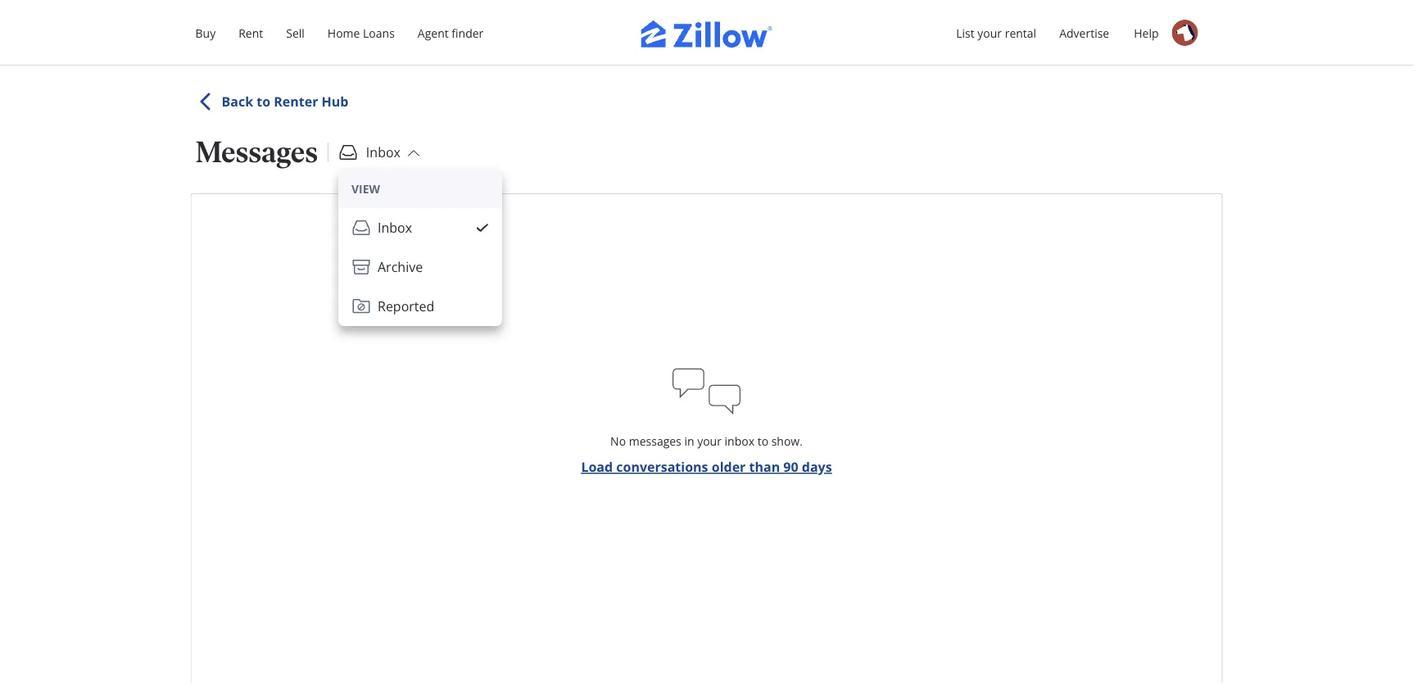 Task type: vqa. For each thing, say whether or not it's contained in the screenshot.
"1.08m"
no



Task type: locate. For each thing, give the bounding box(es) containing it.
inbox right inbox icon
[[378, 219, 412, 236]]

to
[[257, 93, 270, 110], [758, 433, 769, 449]]

sell
[[286, 25, 305, 41]]

renter
[[274, 93, 318, 110]]

menu
[[338, 169, 502, 326]]

to right back
[[257, 93, 270, 110]]

load
[[581, 458, 613, 476]]

buy
[[195, 25, 216, 41]]

0 horizontal spatial to
[[257, 93, 270, 110]]

1 vertical spatial inbox
[[378, 219, 412, 236]]

inbox inside button
[[378, 219, 412, 236]]

no
[[611, 433, 626, 449]]

1 horizontal spatial to
[[758, 433, 769, 449]]

your
[[978, 25, 1002, 41], [698, 433, 722, 449]]

0 vertical spatial to
[[257, 93, 270, 110]]

1 vertical spatial your
[[698, 433, 722, 449]]

inbox
[[725, 433, 755, 449]]

inbox for view
[[378, 219, 412, 236]]

your profile default icon image
[[1172, 20, 1198, 46]]

your right list
[[978, 25, 1002, 41]]

agent finder
[[418, 25, 484, 41]]

0 vertical spatial inbox
[[366, 143, 401, 161]]

back
[[222, 93, 253, 110]]

inbox inside dropdown button
[[366, 143, 401, 161]]

rent
[[239, 25, 263, 41]]

agent finder link
[[406, 15, 495, 51]]

to right inbox
[[758, 433, 769, 449]]

90
[[784, 458, 799, 476]]

archive image
[[352, 257, 371, 277]]

loans
[[363, 25, 395, 41]]

agent
[[418, 25, 449, 41]]

inbox
[[366, 143, 401, 161], [378, 219, 412, 236]]

days
[[802, 458, 832, 476]]

1 horizontal spatial your
[[978, 25, 1002, 41]]

rental
[[1005, 25, 1037, 41]]

home loans link
[[316, 15, 406, 51]]

0 vertical spatial your
[[978, 25, 1002, 41]]

your inside main navigation
[[978, 25, 1002, 41]]

1 vertical spatial to
[[758, 433, 769, 449]]

inbox left chevron down image at the top of page
[[366, 143, 401, 161]]

main navigation
[[0, 0, 1414, 66]]

chevron down image
[[407, 147, 420, 160]]

your right in on the left of page
[[698, 433, 722, 449]]

checkmark image
[[476, 221, 489, 234]]

messages
[[629, 433, 682, 449]]



Task type: describe. For each thing, give the bounding box(es) containing it.
load conversations older than 90 days button
[[581, 457, 832, 477]]

spam folder image
[[352, 297, 371, 316]]

hub
[[322, 93, 349, 110]]

inbox for messages
[[366, 143, 401, 161]]

inbox image
[[338, 143, 358, 162]]

menu containing inbox
[[338, 169, 502, 326]]

finder
[[452, 25, 484, 41]]

help
[[1134, 25, 1159, 41]]

inbox button
[[338, 208, 502, 247]]

advertise
[[1060, 25, 1110, 41]]

older
[[712, 458, 746, 476]]

home
[[328, 25, 360, 41]]

0 horizontal spatial your
[[698, 433, 722, 449]]

chevron left image
[[195, 92, 215, 111]]

reported button
[[338, 287, 502, 326]]

conversations
[[616, 458, 708, 476]]

advertise link
[[1048, 15, 1121, 51]]

zillow real estate image
[[641, 20, 772, 48]]

view
[[352, 181, 380, 196]]

list your rental link
[[945, 15, 1048, 51]]

back to renter hub link
[[195, 92, 349, 111]]

inbox image
[[352, 218, 371, 238]]

messages
[[195, 134, 318, 169]]

back to renter hub
[[222, 93, 349, 110]]

inbox button
[[338, 143, 420, 162]]

buy link
[[184, 15, 227, 51]]

rent link
[[227, 15, 275, 51]]

to inside 'link'
[[257, 93, 270, 110]]

show.
[[772, 433, 803, 449]]

load conversations older than 90 days
[[581, 458, 832, 476]]

in
[[685, 433, 695, 449]]

home loans
[[328, 25, 395, 41]]

no messages in your inbox to show.
[[611, 433, 803, 449]]

archive button
[[338, 247, 502, 287]]

list your rental
[[956, 25, 1037, 41]]

list
[[956, 25, 975, 41]]

sell link
[[275, 15, 316, 51]]

help link
[[1123, 15, 1171, 51]]

than
[[749, 458, 780, 476]]

archive
[[378, 258, 423, 276]]

reported
[[378, 297, 435, 315]]



